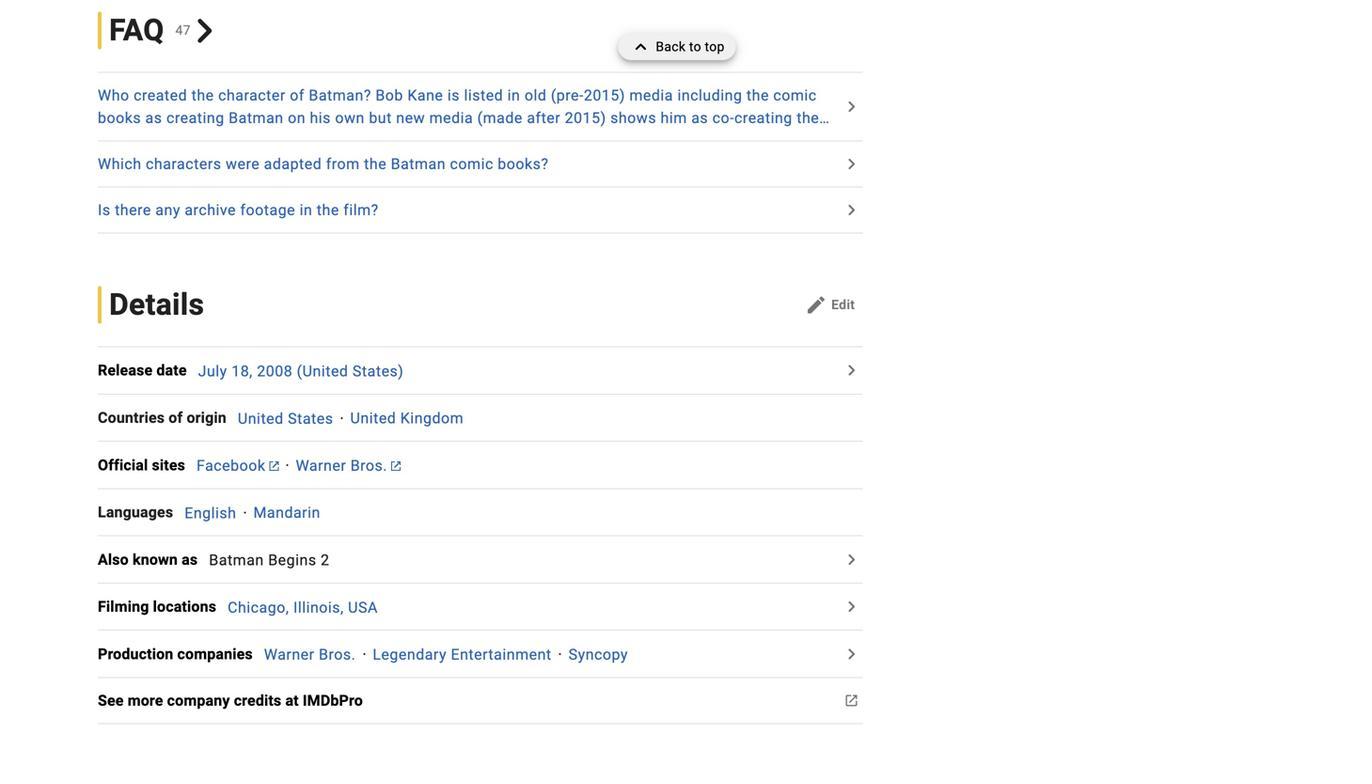 Task type: locate. For each thing, give the bounding box(es) containing it.
warner for the topmost warner bros. button
[[296, 457, 346, 475]]

chicago, illinois, usa
[[228, 599, 378, 617]]

release date
[[98, 362, 187, 380]]

as left co- at the right top of the page
[[691, 109, 708, 127]]

1 see the answer image from the top
[[840, 96, 863, 118]]

see more image for filming locations
[[840, 596, 863, 618]]

1 united from the left
[[238, 410, 284, 428]]

bros. down united kingdom
[[351, 457, 387, 475]]

is
[[448, 87, 460, 104]]

0 vertical spatial warner bros.
[[296, 457, 387, 475]]

united states
[[238, 410, 333, 428]]

0 horizontal spatial creating
[[166, 109, 224, 127]]

more
[[128, 692, 163, 710]]

of left origin
[[169, 409, 183, 427]]

0 horizontal spatial media
[[429, 109, 473, 127]]

1 horizontal spatial of
[[290, 87, 305, 104]]

1 vertical spatial see more image
[[840, 596, 863, 618]]

in right footage
[[300, 201, 313, 219]]

2 launch inline image from the left
[[391, 462, 401, 471]]

warner bros. button down chicago, illinois, usa
[[264, 646, 356, 664]]

see more company credits at imdbpro button
[[98, 690, 374, 712]]

someone
[[204, 132, 269, 150]]

1 horizontal spatial media
[[630, 87, 673, 104]]

1 vertical spatial of
[[169, 409, 183, 427]]

as down created
[[145, 109, 162, 127]]

chicago,
[[228, 599, 289, 617]]

bill
[[320, 132, 343, 150]]

1 vertical spatial comic
[[450, 155, 494, 173]]

character down books
[[98, 132, 165, 150]]

0 vertical spatial media
[[630, 87, 673, 104]]

creating down including
[[735, 109, 793, 127]]

media down 'is'
[[429, 109, 473, 127]]

united
[[238, 410, 284, 428], [350, 410, 396, 428]]

launch inline image inside facebook button
[[269, 462, 279, 471]]

expand less image
[[630, 34, 656, 60]]

0 vertical spatial bros.
[[351, 457, 387, 475]]

warner bros. down chicago, illinois, usa
[[264, 646, 356, 664]]

characters
[[146, 155, 221, 173]]

batman?
[[309, 87, 371, 104]]

syncopy button
[[569, 646, 628, 664]]

2 united from the left
[[350, 410, 396, 428]]

books
[[98, 109, 141, 127]]

in
[[508, 87, 520, 104], [300, 201, 313, 219]]

0 horizontal spatial launch inline image
[[269, 462, 279, 471]]

the left film?
[[317, 201, 339, 219]]

1 vertical spatial character
[[98, 132, 165, 150]]

united down states) on the top left of page
[[350, 410, 396, 428]]

warner bros.
[[296, 457, 387, 475], [264, 646, 356, 664]]

united for united kingdom
[[350, 410, 396, 428]]

production companies button
[[98, 643, 264, 666]]

english button
[[185, 504, 236, 522]]

1 see more image from the top
[[840, 549, 863, 571]]

warner up "at"
[[264, 646, 315, 664]]

1 vertical spatial warner bros.
[[264, 646, 356, 664]]

comic inside the who created the character of batman? bob kane is listed in old (pre-2015) media including the comic books as creating batman on his own but new media (made after 2015) shows him as co-creating the character with someone called bill finger, so what's all that about?
[[773, 87, 817, 104]]

2 see more image from the top
[[840, 643, 863, 666]]

film?
[[344, 201, 379, 219]]

0 horizontal spatial in
[[300, 201, 313, 219]]

launch inline image inside warner bros. button
[[391, 462, 401, 471]]

0 vertical spatial character
[[218, 87, 286, 104]]

official sites
[[98, 456, 185, 474]]

see more element
[[98, 454, 197, 477]]

batman up the someone at the left
[[229, 109, 284, 127]]

the down finger,
[[364, 155, 387, 173]]

also known as
[[98, 551, 198, 569]]

bros.
[[351, 457, 387, 475], [319, 646, 356, 664]]

0 vertical spatial see more image
[[840, 549, 863, 571]]

chevron right inline image
[[193, 19, 217, 43]]

mandarin button
[[253, 504, 321, 522]]

july
[[198, 362, 227, 380]]

united down 2008
[[238, 410, 284, 428]]

see the answer image
[[840, 96, 863, 118], [840, 153, 863, 175]]

3 see more image from the top
[[840, 690, 863, 712]]

legendary
[[373, 646, 447, 664]]

0 horizontal spatial comic
[[450, 155, 494, 173]]

launch inline image for warner bros.
[[391, 462, 401, 471]]

imdbpro
[[303, 692, 363, 710]]

edit image
[[805, 294, 828, 317]]

batman
[[229, 109, 284, 127], [391, 155, 446, 173], [209, 552, 264, 569]]

1 launch inline image from the left
[[269, 462, 279, 471]]

1 horizontal spatial character
[[218, 87, 286, 104]]

adapted
[[264, 155, 322, 173]]

who
[[98, 87, 129, 104]]

batman inside the who created the character of batman? bob kane is listed in old (pre-2015) media including the comic books as creating batman on his own but new media (made after 2015) shows him as co-creating the character with someone called bill finger, so what's all that about?
[[229, 109, 284, 127]]

united kingdom button
[[350, 410, 464, 428]]

see more image
[[840, 549, 863, 571], [840, 596, 863, 618], [840, 690, 863, 712]]

0 horizontal spatial as
[[145, 109, 162, 127]]

as right known
[[182, 551, 198, 569]]

edit
[[832, 297, 855, 313]]

companies
[[177, 646, 253, 663]]

0 vertical spatial batman
[[229, 109, 284, 127]]

2015) down (pre-
[[565, 109, 606, 127]]

1 horizontal spatial united
[[350, 410, 396, 428]]

launch inline image right facebook
[[269, 462, 279, 471]]

date
[[156, 362, 187, 380]]

comic down all
[[450, 155, 494, 173]]

warner
[[296, 457, 346, 475], [264, 646, 315, 664]]

1 vertical spatial 2015)
[[565, 109, 606, 127]]

batman begins 2
[[209, 552, 330, 569]]

at
[[285, 692, 299, 710]]

creating up with
[[166, 109, 224, 127]]

united states button
[[238, 410, 333, 428]]

1 vertical spatial in
[[300, 201, 313, 219]]

1 see more image from the top
[[840, 359, 863, 382]]

including
[[678, 87, 742, 104]]

which characters were adapted from the batman comic books? button
[[98, 153, 838, 175]]

1 horizontal spatial launch inline image
[[391, 462, 401, 471]]

1 horizontal spatial comic
[[773, 87, 817, 104]]

launch inline image
[[269, 462, 279, 471], [391, 462, 401, 471]]

2015) up shows
[[584, 87, 625, 104]]

kingdom
[[400, 410, 464, 428]]

bros. up imdbpro at the bottom left
[[319, 646, 356, 664]]

is
[[98, 201, 111, 219]]

1 vertical spatial warner
[[264, 646, 315, 664]]

so
[[398, 132, 415, 150]]

0 vertical spatial comic
[[773, 87, 817, 104]]

character
[[218, 87, 286, 104], [98, 132, 165, 150]]

2 vertical spatial see more image
[[840, 690, 863, 712]]

2
[[321, 552, 330, 569]]

see the answer image for which characters were adapted from the batman comic books?
[[840, 153, 863, 175]]

1 vertical spatial see more image
[[840, 643, 863, 666]]

0 vertical spatial warner
[[296, 457, 346, 475]]

of up on
[[290, 87, 305, 104]]

footage
[[240, 201, 295, 219]]

2 see the answer image from the top
[[840, 153, 863, 175]]

1 vertical spatial warner bros. button
[[264, 646, 356, 664]]

in left 'old'
[[508, 87, 520, 104]]

the right created
[[191, 87, 214, 104]]

0 vertical spatial see more image
[[840, 359, 863, 382]]

batman down so
[[391, 155, 446, 173]]

0 vertical spatial in
[[508, 87, 520, 104]]

2015)
[[584, 87, 625, 104], [565, 109, 606, 127]]

1 vertical spatial see the answer image
[[840, 153, 863, 175]]

batman up chicago,
[[209, 552, 264, 569]]

as
[[145, 109, 162, 127], [691, 109, 708, 127], [182, 551, 198, 569]]

all
[[469, 132, 486, 150]]

kane
[[408, 87, 443, 104]]

credits
[[234, 692, 281, 710]]

warner down states
[[296, 457, 346, 475]]

media up shows
[[630, 87, 673, 104]]

1 horizontal spatial in
[[508, 87, 520, 104]]

see more image
[[840, 359, 863, 382], [840, 643, 863, 666]]

comic right including
[[773, 87, 817, 104]]

launch inline image down united kingdom
[[391, 462, 401, 471]]

warner bros. button
[[296, 457, 401, 475], [264, 646, 356, 664]]

what's
[[420, 132, 465, 150]]

of
[[290, 87, 305, 104], [169, 409, 183, 427]]

warner bros. down states
[[296, 457, 387, 475]]

0 vertical spatial see the answer image
[[840, 96, 863, 118]]

0 horizontal spatial united
[[238, 410, 284, 428]]

english
[[185, 504, 236, 522]]

but
[[369, 109, 392, 127]]

warner bros. button down states
[[296, 457, 401, 475]]

0 vertical spatial of
[[290, 87, 305, 104]]

1 horizontal spatial creating
[[735, 109, 793, 127]]

called
[[274, 132, 316, 150]]

comic
[[773, 87, 817, 104], [450, 155, 494, 173]]

0 horizontal spatial of
[[169, 409, 183, 427]]

2 see more image from the top
[[840, 596, 863, 618]]

in inside the who created the character of batman? bob kane is listed in old (pre-2015) media including the comic books as creating batman on his own but new media (made after 2015) shows him as co-creating the character with someone called bill finger, so what's all that about?
[[508, 87, 520, 104]]

release
[[98, 362, 153, 380]]

official
[[98, 456, 148, 474]]

facebook button
[[197, 457, 279, 475]]

(pre-
[[551, 87, 584, 104]]

character up the someone at the left
[[218, 87, 286, 104]]

the right including
[[747, 87, 769, 104]]



Task type: vqa. For each thing, say whether or not it's contained in the screenshot.
right MEDIA
yes



Task type: describe. For each thing, give the bounding box(es) containing it.
created
[[134, 87, 187, 104]]

see
[[98, 692, 124, 710]]

bob
[[376, 87, 403, 104]]

begins
[[268, 552, 317, 569]]

states
[[288, 410, 333, 428]]

his
[[310, 109, 331, 127]]

(made
[[477, 109, 523, 127]]

back to top
[[656, 39, 725, 55]]

see more company credits at imdbpro
[[98, 692, 363, 710]]

comic inside which characters were adapted from the batman comic books? button
[[450, 155, 494, 173]]

about?
[[523, 132, 571, 150]]

see more image for production companies
[[840, 643, 863, 666]]

finger,
[[347, 132, 394, 150]]

languages
[[98, 504, 173, 522]]

who created the character of batman? bob kane is listed in old (pre-2015) media including the comic books as creating batman on his own but new media (made after 2015) shows him as co-creating the character with someone called bill finger, so what's all that about? button
[[98, 84, 838, 150]]

locations
[[153, 598, 216, 616]]

1 vertical spatial batman
[[391, 155, 446, 173]]

production companies
[[98, 646, 253, 663]]

mandarin
[[253, 504, 321, 522]]

new
[[396, 109, 425, 127]]

facebook
[[197, 457, 266, 475]]

on
[[288, 109, 306, 127]]

of inside the who created the character of batman? bob kane is listed in old (pre-2015) media including the comic books as creating batman on his own but new media (made after 2015) shows him as co-creating the character with someone called bill finger, so what's all that about?
[[290, 87, 305, 104]]

united kingdom
[[350, 410, 464, 428]]

warner for the bottom warner bros. button
[[264, 646, 315, 664]]

2 horizontal spatial as
[[691, 109, 708, 127]]

2 creating from the left
[[735, 109, 793, 127]]

filming
[[98, 598, 149, 616]]

which characters were adapted from the batman comic books?
[[98, 155, 549, 173]]

see more image for also known as
[[840, 549, 863, 571]]

listed
[[464, 87, 503, 104]]

1 creating from the left
[[166, 109, 224, 127]]

is there any archive footage in the film? button
[[98, 199, 838, 222]]

1 vertical spatial media
[[429, 109, 473, 127]]

warner bros. for the topmost warner bros. button
[[296, 457, 387, 475]]

to
[[689, 39, 701, 55]]

chicago, illinois, usa button
[[228, 599, 378, 617]]

(united
[[297, 362, 348, 380]]

also known as button
[[98, 549, 209, 571]]

from
[[326, 155, 360, 173]]

edit button
[[798, 290, 863, 320]]

that
[[490, 132, 518, 150]]

illinois,
[[293, 599, 344, 617]]

0 horizontal spatial character
[[98, 132, 165, 150]]

sites
[[152, 456, 185, 474]]

0 vertical spatial 2015)
[[584, 87, 625, 104]]

any
[[155, 201, 180, 219]]

countries
[[98, 409, 165, 427]]

back
[[656, 39, 686, 55]]

see more image for release date
[[840, 359, 863, 382]]

details
[[109, 287, 204, 323]]

18,
[[232, 362, 253, 380]]

1 horizontal spatial as
[[182, 551, 198, 569]]

the right co- at the right top of the page
[[797, 109, 819, 127]]

shows
[[610, 109, 657, 127]]

2008
[[257, 362, 293, 380]]

back to top button
[[618, 34, 736, 60]]

0 vertical spatial warner bros. button
[[296, 457, 401, 475]]

co-
[[713, 109, 735, 127]]

production
[[98, 646, 173, 663]]

is there any archive footage in the film?
[[98, 201, 379, 219]]

origin
[[187, 409, 227, 427]]

july 18, 2008 (united states)
[[198, 362, 404, 380]]

2 vertical spatial batman
[[209, 552, 264, 569]]

july 18, 2008 (united states) button
[[198, 362, 404, 380]]

united for united states
[[238, 410, 284, 428]]

archive
[[185, 201, 236, 219]]

47
[[175, 23, 191, 38]]

books?
[[498, 155, 549, 173]]

see the answer image
[[840, 199, 863, 222]]

legendary entertainment button
[[373, 646, 552, 664]]

who created the character of batman? bob kane is listed in old (pre-2015) media including the comic books as creating batman on his own but new media (made after 2015) shows him as co-creating the character with someone called bill finger, so what's all that about?
[[98, 87, 819, 150]]

there
[[115, 201, 151, 219]]

which
[[98, 155, 142, 173]]

own
[[335, 109, 365, 127]]

usa
[[348, 599, 378, 617]]

syncopy
[[569, 646, 628, 664]]

with
[[169, 132, 199, 150]]

faq
[[109, 13, 164, 48]]

see the answer image for who created the character of batman? bob kane is listed in old (pre-2015) media including the comic books as creating batman on his own but new media (made after 2015) shows him as co-creating the character with someone called bill finger, so what's all that about?
[[840, 96, 863, 118]]

legendary entertainment
[[373, 646, 552, 664]]

1 vertical spatial bros.
[[319, 646, 356, 664]]

entertainment
[[451, 646, 552, 664]]

known
[[133, 551, 178, 569]]

company
[[167, 692, 230, 710]]

him
[[661, 109, 687, 127]]

filming locations
[[98, 598, 216, 616]]

launch inline image for facebook
[[269, 462, 279, 471]]

after
[[527, 109, 561, 127]]

warner bros. for the bottom warner bros. button
[[264, 646, 356, 664]]

top
[[705, 39, 725, 55]]

old
[[525, 87, 547, 104]]



